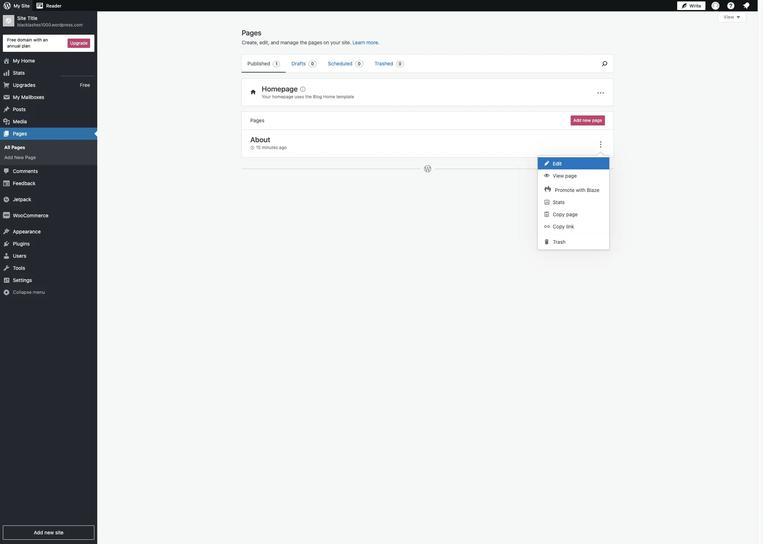 Task type: locate. For each thing, give the bounding box(es) containing it.
settings
[[13, 277, 32, 283]]

add for add new page
[[574, 118, 582, 123]]

settings link
[[0, 274, 97, 286]]

free
[[7, 37, 16, 43], [80, 82, 90, 88]]

home down annual plan
[[21, 57, 35, 64]]

site inside my site link
[[21, 3, 30, 9]]

img image left woocommerce on the top
[[3, 212, 10, 219]]

posts
[[13, 106, 26, 112]]

upgrade
[[70, 40, 88, 46]]

new
[[583, 118, 591, 123], [44, 530, 54, 536]]

home inside main content
[[323, 94, 335, 99]]

1 vertical spatial view
[[553, 173, 564, 179]]

toggle menu image down add new page link
[[597, 140, 605, 149]]

1 vertical spatial page
[[565, 173, 577, 179]]

homepage
[[262, 85, 298, 93]]

my inside "link"
[[13, 94, 20, 100]]

1 vertical spatial site
[[17, 15, 26, 21]]

site
[[21, 3, 30, 9], [17, 15, 26, 21]]

1 copy from the top
[[553, 211, 565, 217]]

ago
[[279, 145, 287, 150]]

3 0 from the left
[[399, 61, 402, 67]]

new for page
[[583, 118, 591, 123]]

copy left link
[[553, 223, 565, 229]]

collapse menu
[[13, 289, 45, 295]]

home
[[21, 57, 35, 64], [323, 94, 335, 99]]

img image inside jetpack link
[[3, 196, 10, 203]]

edit,
[[259, 39, 269, 45]]

add
[[574, 118, 582, 123], [4, 154, 13, 160], [34, 530, 43, 536]]

0 horizontal spatial view
[[553, 173, 564, 179]]

feedback link
[[0, 177, 97, 190]]

1 vertical spatial copy
[[553, 223, 565, 229]]

new inside add new page link
[[583, 118, 591, 123]]

0 vertical spatial new
[[583, 118, 591, 123]]

upgrade button
[[68, 39, 90, 48]]

menu inside 'tooltip'
[[538, 155, 609, 249]]

menu
[[33, 289, 45, 295]]

add new site link
[[3, 526, 94, 540]]

0 right scheduled
[[358, 61, 361, 67]]

my home link
[[0, 55, 97, 67]]

img image left jetpack
[[3, 196, 10, 203]]

with left blaze
[[576, 187, 586, 193]]

2 horizontal spatial add
[[574, 118, 582, 123]]

img image
[[3, 196, 10, 203], [3, 212, 10, 219]]

page for view page
[[565, 173, 577, 179]]

0 horizontal spatial with
[[33, 37, 42, 43]]

copy up copy link
[[553, 211, 565, 217]]

0 vertical spatial home
[[21, 57, 35, 64]]

1 vertical spatial free
[[80, 82, 90, 88]]

pages down media in the left top of the page
[[13, 130, 27, 136]]

1 horizontal spatial stats
[[553, 199, 565, 205]]

copy link
[[553, 223, 574, 229]]

2 copy from the top
[[553, 223, 565, 229]]

my up posts
[[13, 94, 20, 100]]

toggle menu image down open search image
[[597, 89, 605, 97]]

free inside free domain with an annual plan
[[7, 37, 16, 43]]

my down annual plan
[[13, 57, 20, 64]]

2 vertical spatial add
[[34, 530, 43, 536]]

2 toggle menu image from the top
[[597, 140, 605, 149]]

free down the highest hourly views 0 image
[[80, 82, 90, 88]]

2 horizontal spatial 0
[[399, 61, 402, 67]]

pages
[[242, 29, 262, 37], [250, 117, 264, 123], [13, 130, 27, 136], [11, 144, 25, 150]]

view down the edit
[[553, 173, 564, 179]]

my home
[[13, 57, 35, 64]]

0 for scheduled
[[358, 61, 361, 67]]

0 vertical spatial site
[[21, 3, 30, 9]]

free for free
[[80, 82, 90, 88]]

None search field
[[596, 55, 614, 73]]

blog
[[313, 94, 322, 99]]

with
[[33, 37, 42, 43], [576, 187, 586, 193]]

site
[[55, 530, 63, 536]]

0 right trashed
[[399, 61, 402, 67]]

1 img image from the top
[[3, 196, 10, 203]]

1 vertical spatial home
[[323, 94, 335, 99]]

about
[[250, 136, 270, 144]]

0 horizontal spatial stats
[[13, 70, 25, 76]]

0
[[311, 61, 314, 67], [358, 61, 361, 67], [399, 61, 402, 67]]

view
[[724, 14, 734, 20], [553, 173, 564, 179]]

my
[[14, 3, 20, 9], [13, 57, 20, 64], [13, 94, 20, 100]]

the left pages
[[300, 39, 307, 45]]

view inside main content
[[724, 14, 734, 20]]

0 vertical spatial free
[[7, 37, 16, 43]]

0 vertical spatial the
[[300, 39, 307, 45]]

free up annual plan
[[7, 37, 16, 43]]

1 toggle menu image from the top
[[597, 89, 605, 97]]

homepage link
[[262, 85, 309, 93]]

add new page link
[[571, 116, 605, 126]]

menu containing edit
[[538, 155, 609, 249]]

pages create, edit, and manage the pages on your site. learn more .
[[242, 29, 380, 45]]

1 vertical spatial new
[[44, 530, 54, 536]]

the
[[300, 39, 307, 45], [305, 94, 312, 99]]

stats button
[[538, 196, 609, 208]]

2 vertical spatial my
[[13, 94, 20, 100]]

1 horizontal spatial add
[[34, 530, 43, 536]]

0 vertical spatial toggle menu image
[[597, 89, 605, 97]]

0 vertical spatial my
[[14, 3, 20, 9]]

img image inside the woocommerce "link"
[[3, 212, 10, 219]]

1 horizontal spatial home
[[323, 94, 335, 99]]

0 horizontal spatial add
[[4, 154, 13, 160]]

img image for woocommerce
[[3, 212, 10, 219]]

trash button
[[538, 236, 609, 248]]

0 vertical spatial page
[[592, 118, 602, 123]]

woocommerce
[[13, 212, 48, 219]]

edit
[[553, 160, 562, 166]]

0 horizontal spatial new
[[44, 530, 54, 536]]

page
[[592, 118, 602, 123], [565, 173, 577, 179], [566, 211, 578, 217]]

users
[[13, 253, 26, 259]]

1 0 from the left
[[311, 61, 314, 67]]

1 vertical spatial stats
[[553, 199, 565, 205]]

view inside 'tooltip'
[[553, 173, 564, 179]]

main content
[[242, 11, 746, 180]]

view for view page
[[553, 173, 564, 179]]

1 horizontal spatial view
[[724, 14, 734, 20]]

add inside main content
[[574, 118, 582, 123]]

copy inside button
[[553, 223, 565, 229]]

1 vertical spatial with
[[576, 187, 586, 193]]

free domain with an annual plan
[[7, 37, 48, 49]]

stats down promote
[[553, 199, 565, 205]]

0 horizontal spatial free
[[7, 37, 16, 43]]

view left closed "icon"
[[724, 14, 734, 20]]

0 vertical spatial with
[[33, 37, 42, 43]]

free for free domain with an annual plan
[[7, 37, 16, 43]]

stats
[[13, 70, 25, 76], [553, 199, 565, 205]]

copy page link
[[538, 208, 609, 220]]

pages up create,
[[242, 29, 262, 37]]

1 vertical spatial my
[[13, 57, 20, 64]]

0 right drafts
[[311, 61, 314, 67]]

template
[[336, 94, 354, 99]]

0 horizontal spatial 0
[[311, 61, 314, 67]]

with left an
[[33, 37, 42, 43]]

2 vertical spatial page
[[566, 211, 578, 217]]

with inside free domain with an annual plan
[[33, 37, 42, 43]]

1 vertical spatial img image
[[3, 212, 10, 219]]

toggle menu image
[[597, 89, 605, 97], [597, 140, 605, 149]]

menu
[[242, 55, 592, 73], [538, 155, 609, 249]]

pages up new
[[11, 144, 25, 150]]

trashed
[[375, 60, 393, 67]]

1 vertical spatial toggle menu image
[[597, 140, 605, 149]]

the left the blog
[[305, 94, 312, 99]]

menu containing published
[[242, 55, 592, 73]]

my profile image
[[712, 2, 720, 10]]

stats down the 'my home'
[[13, 70, 25, 76]]

1 vertical spatial add
[[4, 154, 13, 160]]

my left reader link
[[14, 3, 20, 9]]

1 horizontal spatial new
[[583, 118, 591, 123]]

tooltip
[[534, 151, 610, 250]]

new
[[14, 154, 24, 160]]

page inside 'button'
[[565, 173, 577, 179]]

closed image
[[737, 16, 740, 19]]

plugins link
[[0, 238, 97, 250]]

new inside add new site link
[[44, 530, 54, 536]]

home right the blog
[[323, 94, 335, 99]]

appearance
[[13, 229, 41, 235]]

0 vertical spatial copy
[[553, 211, 565, 217]]

0 vertical spatial img image
[[3, 196, 10, 203]]

0 vertical spatial view
[[724, 14, 734, 20]]

2 0 from the left
[[358, 61, 361, 67]]

and
[[271, 39, 279, 45]]

0 vertical spatial add
[[574, 118, 582, 123]]

on
[[324, 39, 329, 45]]

pages inside pages create, edit, and manage the pages on your site. learn more .
[[242, 29, 262, 37]]

jetpack link
[[0, 193, 97, 206]]

collapse menu link
[[0, 286, 97, 298]]

0 vertical spatial menu
[[242, 55, 592, 73]]

1 horizontal spatial free
[[80, 82, 90, 88]]

2 img image from the top
[[3, 212, 10, 219]]

1 vertical spatial menu
[[538, 155, 609, 249]]

0 horizontal spatial home
[[21, 57, 35, 64]]

site left title
[[17, 15, 26, 21]]

1 horizontal spatial with
[[576, 187, 586, 193]]

site up title
[[21, 3, 30, 9]]

copy
[[553, 211, 565, 217], [553, 223, 565, 229]]

add for add new site
[[34, 530, 43, 536]]

feedback
[[13, 180, 35, 186]]

pages inside 'link'
[[13, 130, 27, 136]]

1 horizontal spatial 0
[[358, 61, 361, 67]]

reader link
[[33, 0, 64, 11]]

none search field inside main content
[[596, 55, 614, 73]]

collapse
[[13, 289, 32, 295]]



Task type: vqa. For each thing, say whether or not it's contained in the screenshot.
Copy page link
yes



Task type: describe. For each thing, give the bounding box(es) containing it.
view for view
[[724, 14, 734, 20]]

woocommerce link
[[0, 210, 97, 222]]

open search image
[[596, 59, 614, 68]]

15 minutes ago
[[256, 145, 287, 150]]

upgrades
[[13, 82, 35, 88]]

my mailboxes link
[[0, 91, 97, 103]]

all
[[4, 144, 10, 150]]

comments link
[[0, 165, 97, 177]]

posts link
[[0, 103, 97, 115]]

published
[[248, 60, 270, 67]]

the inside pages create, edit, and manage the pages on your site. learn more .
[[300, 39, 307, 45]]

comments
[[13, 168, 38, 174]]

scheduled
[[328, 60, 353, 67]]

write
[[690, 3, 701, 9]]

annual plan
[[7, 43, 30, 49]]

page
[[25, 154, 36, 160]]

promote with blaze button
[[538, 182, 609, 196]]

highest hourly views 0 image
[[60, 71, 94, 76]]

pages up about
[[250, 117, 264, 123]]

0 for drafts
[[311, 61, 314, 67]]

add new page link
[[0, 152, 97, 162]]

tools
[[13, 265, 25, 271]]

new for site
[[44, 530, 54, 536]]

0 for trashed
[[399, 61, 402, 67]]

page inside main content
[[592, 118, 602, 123]]

media
[[13, 118, 27, 124]]

trash
[[553, 239, 566, 245]]

page for copy page
[[566, 211, 578, 217]]

my for my site
[[14, 3, 20, 9]]

help image
[[727, 1, 735, 10]]

stats inside button
[[553, 199, 565, 205]]

15
[[256, 145, 261, 150]]

my mailboxes
[[13, 94, 44, 100]]

domain
[[17, 37, 32, 43]]

add new page
[[4, 154, 36, 160]]

all pages
[[4, 144, 25, 150]]

blacklashes1000.wordpress.com
[[17, 22, 83, 28]]

minutes
[[262, 145, 278, 150]]

add new site
[[34, 530, 63, 536]]

view button
[[718, 11, 746, 22]]

stats link
[[0, 67, 97, 79]]

more information image
[[299, 86, 306, 92]]

write link
[[677, 0, 706, 11]]

edit button
[[538, 157, 609, 169]]

plugins
[[13, 241, 30, 247]]

title
[[27, 15, 37, 21]]

img image for jetpack
[[3, 196, 10, 203]]

0 vertical spatial stats
[[13, 70, 25, 76]]

main content containing pages
[[242, 11, 746, 180]]

my site link
[[0, 0, 33, 11]]

homepage
[[272, 94, 293, 99]]

pages
[[308, 39, 322, 45]]

pages link
[[0, 128, 97, 140]]

reader
[[46, 3, 61, 9]]

view page button
[[538, 169, 609, 182]]

site title blacklashes1000.wordpress.com
[[17, 15, 83, 28]]

manage
[[280, 39, 299, 45]]

learn more
[[353, 39, 378, 45]]

mailboxes
[[21, 94, 44, 100]]

my for my home
[[13, 57, 20, 64]]

blaze
[[587, 187, 600, 193]]

menu inside main content
[[242, 55, 592, 73]]

your homepage uses the blog home template
[[262, 94, 354, 99]]

link
[[566, 223, 574, 229]]

users link
[[0, 250, 97, 262]]

15 minutes ago link
[[250, 144, 291, 151]]

add new page
[[574, 118, 602, 123]]

media link
[[0, 115, 97, 128]]

1
[[276, 61, 278, 67]]

site inside "site title blacklashes1000.wordpress.com"
[[17, 15, 26, 21]]

my site
[[14, 3, 30, 9]]

copy link button
[[538, 220, 609, 232]]

about link
[[250, 136, 270, 144]]

1 vertical spatial the
[[305, 94, 312, 99]]

all pages link
[[0, 142, 97, 152]]

tools link
[[0, 262, 97, 274]]

add for add new page
[[4, 154, 13, 160]]

my for my mailboxes
[[13, 94, 20, 100]]

your
[[262, 94, 271, 99]]

create,
[[242, 39, 258, 45]]

your
[[331, 39, 341, 45]]

.
[[378, 39, 380, 45]]

site.
[[342, 39, 351, 45]]

promote
[[555, 187, 575, 193]]

copy for copy link
[[553, 223, 565, 229]]

appearance link
[[0, 226, 97, 238]]

tooltip containing edit
[[534, 151, 610, 250]]

with inside promote with blaze button
[[576, 187, 586, 193]]

view page
[[553, 173, 577, 179]]

an
[[43, 37, 48, 43]]

manage your notifications image
[[742, 1, 751, 10]]

copy page
[[553, 211, 578, 217]]

jetpack
[[13, 196, 31, 202]]

promote with blaze
[[555, 187, 600, 193]]

copy for copy page
[[553, 211, 565, 217]]



